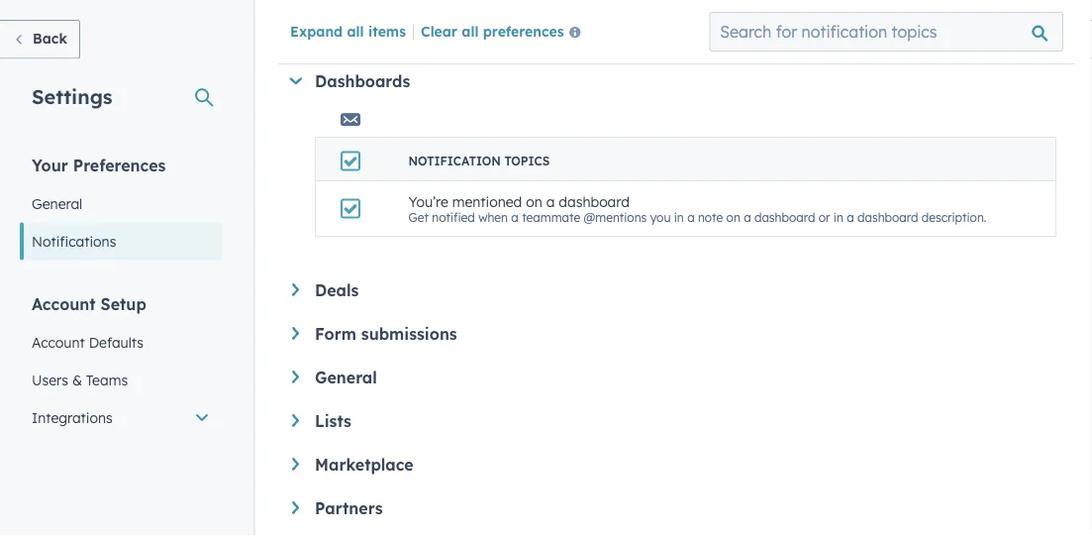 Task type: vqa. For each thing, say whether or not it's contained in the screenshot.
dashboards DROPDOWN BUTTON
yes



Task type: describe. For each thing, give the bounding box(es) containing it.
notification topics
[[409, 154, 550, 168]]

teammate
[[522, 210, 581, 225]]

general button
[[292, 368, 1057, 387]]

marketplace button
[[292, 455, 1057, 475]]

a left note
[[688, 210, 695, 225]]

notifications link
[[20, 222, 222, 260]]

back
[[33, 30, 67, 47]]

caret image for deals
[[292, 283, 299, 296]]

settings
[[32, 84, 112, 108]]

general link
[[20, 185, 222, 222]]

caret image for lists
[[292, 414, 299, 427]]

0 horizontal spatial on
[[526, 192, 543, 210]]

lists
[[315, 411, 352, 431]]

clear all preferences
[[421, 22, 564, 39]]

topics
[[505, 154, 550, 168]]

a right note
[[744, 210, 752, 225]]

account setup
[[32, 294, 146, 314]]

&
[[72, 371, 82, 388]]

a right when
[[512, 210, 519, 225]]

caret image for general
[[292, 371, 299, 383]]

all for clear
[[462, 22, 479, 39]]

1 in from the left
[[674, 210, 684, 225]]

defaults
[[89, 333, 144, 351]]

all for expand
[[347, 22, 364, 39]]

a down topics
[[547, 192, 555, 210]]

caret image for partners
[[292, 501, 299, 514]]

general inside your preferences element
[[32, 195, 82, 212]]

account for account setup
[[32, 294, 96, 314]]

or
[[819, 210, 831, 225]]

dashboards button
[[289, 71, 1057, 91]]

your preferences
[[32, 155, 166, 175]]

caret image for marketplace
[[292, 458, 299, 470]]

description.
[[922, 210, 987, 225]]

your preferences element
[[20, 154, 222, 260]]

account defaults link
[[20, 323, 222, 361]]

notified
[[432, 210, 475, 225]]

clear all preferences button
[[421, 21, 589, 44]]

lists button
[[292, 411, 1057, 431]]

you're mentioned on a dashboard get notified when a teammate @mentions you in a note on a dashboard or in a dashboard description.
[[409, 192, 987, 225]]

expand
[[290, 22, 343, 39]]

form submissions button
[[292, 324, 1057, 344]]



Task type: locate. For each thing, give the bounding box(es) containing it.
setup
[[101, 294, 146, 314]]

0 horizontal spatial all
[[347, 22, 364, 39]]

caret image for dashboards
[[290, 77, 302, 84]]

0 horizontal spatial general
[[32, 195, 82, 212]]

caret image inside lists dropdown button
[[292, 414, 299, 427]]

caret image inside "deals" dropdown button
[[292, 283, 299, 296]]

users & teams
[[32, 371, 128, 388]]

expand all items
[[290, 22, 406, 39]]

caret image inside partners dropdown button
[[292, 501, 299, 514]]

teams
[[86, 371, 128, 388]]

caret image left lists
[[292, 414, 299, 427]]

dashboards
[[315, 71, 410, 91]]

caret image down expand
[[290, 77, 302, 84]]

integrations
[[32, 409, 113, 426]]

all right clear
[[462, 22, 479, 39]]

general
[[32, 195, 82, 212], [315, 368, 377, 387]]

account up users
[[32, 333, 85, 351]]

preferences
[[483, 22, 564, 39]]

1 horizontal spatial general
[[315, 368, 377, 387]]

2 vertical spatial caret image
[[292, 501, 299, 514]]

1 horizontal spatial in
[[834, 210, 844, 225]]

2 account from the top
[[32, 333, 85, 351]]

when
[[479, 210, 508, 225]]

account
[[32, 294, 96, 314], [32, 333, 85, 351]]

account up the account defaults
[[32, 294, 96, 314]]

in right or
[[834, 210, 844, 225]]

2 in from the left
[[834, 210, 844, 225]]

account for account defaults
[[32, 333, 85, 351]]

expand all items button
[[290, 22, 406, 39]]

clear
[[421, 22, 458, 39]]

account defaults
[[32, 333, 144, 351]]

partners button
[[292, 498, 1057, 518]]

you're
[[409, 192, 449, 210]]

a right or
[[847, 210, 855, 225]]

users & teams link
[[20, 361, 222, 399]]

0 horizontal spatial dashboard
[[559, 192, 630, 210]]

0 vertical spatial account
[[32, 294, 96, 314]]

in right you
[[674, 210, 684, 225]]

caret image inside marketplace dropdown button
[[292, 458, 299, 470]]

deals
[[315, 280, 359, 300]]

all inside button
[[462, 22, 479, 39]]

1 horizontal spatial all
[[462, 22, 479, 39]]

all
[[347, 22, 364, 39], [462, 22, 479, 39]]

2 all from the left
[[462, 22, 479, 39]]

on
[[526, 192, 543, 210], [727, 210, 741, 225]]

on down topics
[[526, 192, 543, 210]]

account setup element
[[20, 293, 222, 535]]

caret image inside dashboards dropdown button
[[290, 77, 302, 84]]

1 vertical spatial account
[[32, 333, 85, 351]]

1 horizontal spatial on
[[727, 210, 741, 225]]

caret image inside general dropdown button
[[292, 371, 299, 383]]

1 vertical spatial caret image
[[292, 458, 299, 470]]

0 horizontal spatial in
[[674, 210, 684, 225]]

dashboard left you
[[559, 192, 630, 210]]

1 horizontal spatial dashboard
[[755, 210, 816, 225]]

mentioned
[[452, 192, 522, 210]]

partners
[[315, 498, 383, 518]]

caret image left deals
[[292, 283, 299, 296]]

dashboard right or
[[858, 210, 919, 225]]

@mentions
[[584, 210, 647, 225]]

caret image
[[290, 77, 302, 84], [292, 283, 299, 296], [292, 327, 299, 340], [292, 414, 299, 427]]

1 all from the left
[[347, 22, 364, 39]]

notification
[[409, 154, 501, 168]]

back link
[[0, 20, 80, 59]]

dashboard left or
[[755, 210, 816, 225]]

1 vertical spatial general
[[315, 368, 377, 387]]

0 vertical spatial general
[[32, 195, 82, 212]]

marketplace
[[315, 455, 414, 475]]

0 vertical spatial caret image
[[292, 371, 299, 383]]

2 caret image from the top
[[292, 458, 299, 470]]

a
[[547, 192, 555, 210], [512, 210, 519, 225], [688, 210, 695, 225], [744, 210, 752, 225], [847, 210, 855, 225]]

dashboard
[[559, 192, 630, 210], [755, 210, 816, 225], [858, 210, 919, 225]]

in
[[674, 210, 684, 225], [834, 210, 844, 225]]

integrations button
[[20, 399, 222, 436]]

all left items
[[347, 22, 364, 39]]

preferences
[[73, 155, 166, 175]]

items
[[368, 22, 406, 39]]

users
[[32, 371, 68, 388]]

Search for notification topics search field
[[710, 12, 1064, 52]]

deals button
[[292, 280, 1057, 300]]

form
[[315, 324, 357, 344]]

notifications
[[32, 232, 116, 250]]

general down form
[[315, 368, 377, 387]]

1 account from the top
[[32, 294, 96, 314]]

general down your
[[32, 195, 82, 212]]

caret image for form submissions
[[292, 327, 299, 340]]

2 horizontal spatial dashboard
[[858, 210, 919, 225]]

your
[[32, 155, 68, 175]]

1 caret image from the top
[[292, 371, 299, 383]]

3 caret image from the top
[[292, 501, 299, 514]]

get
[[409, 210, 429, 225]]

caret image
[[292, 371, 299, 383], [292, 458, 299, 470], [292, 501, 299, 514]]

note
[[698, 210, 724, 225]]

on right note
[[727, 210, 741, 225]]

you
[[651, 210, 671, 225]]

caret image left form
[[292, 327, 299, 340]]

submissions
[[361, 324, 457, 344]]

caret image inside form submissions dropdown button
[[292, 327, 299, 340]]

form submissions
[[315, 324, 457, 344]]



